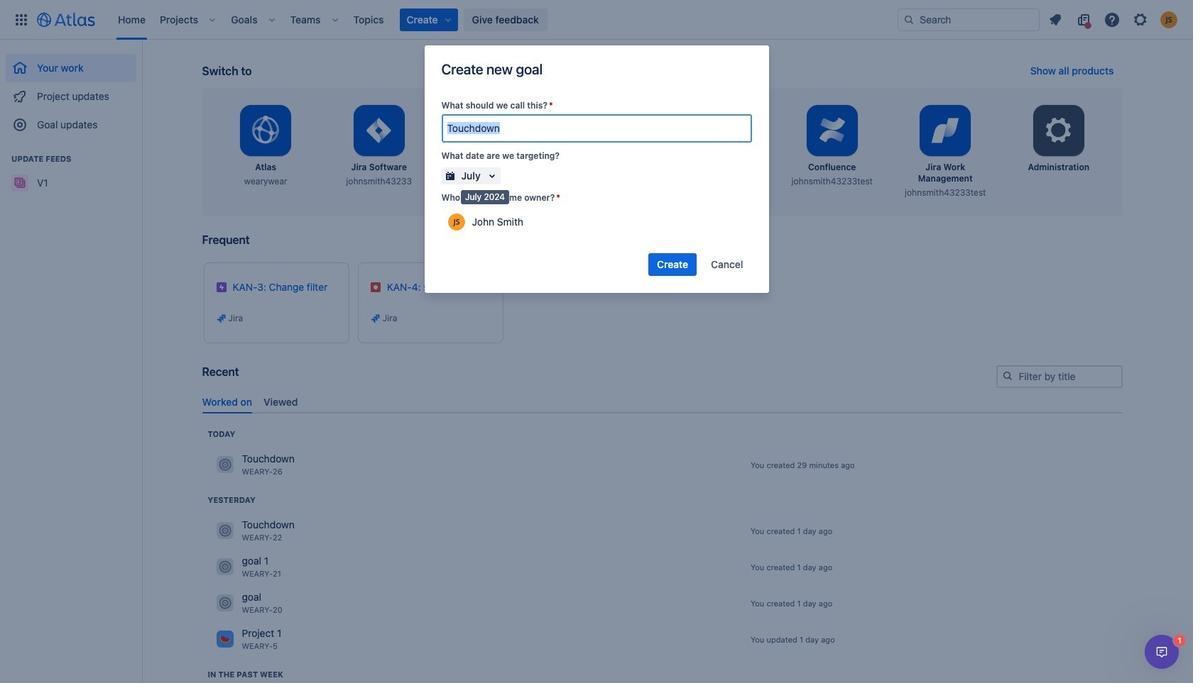 Task type: locate. For each thing, give the bounding box(es) containing it.
1 group from the top
[[6, 40, 136, 143]]

0 vertical spatial townsquare image
[[216, 523, 233, 540]]

2 vertical spatial townsquare image
[[216, 632, 233, 649]]

2 vertical spatial heading
[[208, 670, 283, 681]]

1 townsquare image from the top
[[216, 457, 233, 474]]

tooltip
[[461, 190, 509, 204]]

0 vertical spatial townsquare image
[[216, 457, 233, 474]]

2 group from the top
[[6, 139, 136, 202]]

0 vertical spatial heading
[[208, 429, 235, 440]]

Search field
[[898, 8, 1040, 31]]

None search field
[[898, 8, 1040, 31]]

settings image
[[1042, 114, 1076, 148]]

banner
[[0, 0, 1193, 40]]

townsquare image
[[216, 457, 233, 474], [216, 595, 233, 612]]

1 vertical spatial townsquare image
[[216, 595, 233, 612]]

2 townsquare image from the top
[[216, 559, 233, 576]]

tab list
[[196, 390, 1128, 414]]

jira image
[[216, 313, 227, 325], [370, 313, 381, 325], [370, 313, 381, 325]]

townsquare image
[[216, 523, 233, 540], [216, 559, 233, 576], [216, 632, 233, 649]]

group
[[6, 40, 136, 143], [6, 139, 136, 202]]

1 vertical spatial heading
[[208, 495, 255, 506]]

dialog
[[1145, 636, 1179, 670]]

3 townsquare image from the top
[[216, 632, 233, 649]]

1 vertical spatial townsquare image
[[216, 559, 233, 576]]

heading
[[208, 429, 235, 440], [208, 495, 255, 506], [208, 670, 283, 681]]

None field
[[443, 116, 750, 141]]

search image
[[903, 14, 915, 25]]

3 heading from the top
[[208, 670, 283, 681]]



Task type: describe. For each thing, give the bounding box(es) containing it.
jira image
[[216, 313, 227, 325]]

Filter by title field
[[998, 367, 1121, 387]]

2 townsquare image from the top
[[216, 595, 233, 612]]

1 heading from the top
[[208, 429, 235, 440]]

search image
[[1002, 371, 1013, 382]]

2 heading from the top
[[208, 495, 255, 506]]

top element
[[9, 0, 898, 39]]

help image
[[1104, 11, 1121, 28]]

1 townsquare image from the top
[[216, 523, 233, 540]]



Task type: vqa. For each thing, say whether or not it's contained in the screenshot.
Help Icon
no



